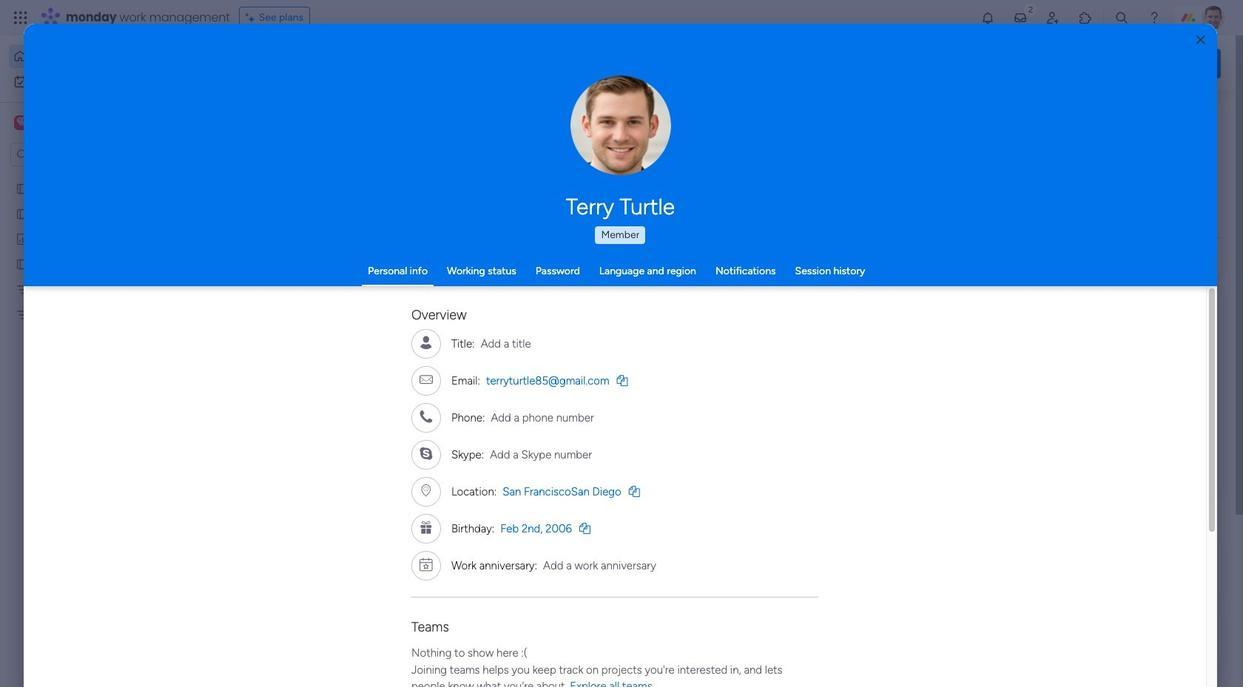 Task type: locate. For each thing, give the bounding box(es) containing it.
0 horizontal spatial public dashboard image
[[16, 232, 30, 246]]

0 vertical spatial public dashboard image
[[16, 232, 30, 246]]

1 horizontal spatial copied! image
[[617, 375, 628, 386]]

update feed image
[[1014, 10, 1028, 25]]

0 horizontal spatial copied! image
[[580, 523, 591, 534]]

Search in workspace field
[[31, 146, 124, 163]]

2 add to favorites image from the left
[[923, 271, 938, 285]]

close image
[[1197, 34, 1206, 46]]

1 component image from the left
[[247, 294, 261, 307]]

getting started element
[[999, 540, 1222, 599]]

1 horizontal spatial add to favorites image
[[923, 271, 938, 285]]

component image for 2nd add to favorites icon from left
[[731, 294, 745, 307]]

public board image up component icon
[[489, 270, 506, 287]]

workspace selection element
[[14, 114, 124, 133]]

1 horizontal spatial component image
[[731, 294, 745, 307]]

quick search results list box
[[229, 138, 964, 516]]

0 horizontal spatial add to favorites image
[[681, 271, 696, 285]]

0 vertical spatial option
[[9, 44, 180, 68]]

1 vertical spatial public dashboard image
[[731, 270, 748, 287]]

help center element
[[999, 611, 1222, 670]]

2 component image from the left
[[731, 294, 745, 307]]

invite members image
[[1046, 10, 1061, 25]]

2 image
[[1025, 1, 1038, 17]]

monday marketplace image
[[1079, 10, 1093, 25]]

add to favorites image
[[681, 271, 696, 285], [923, 271, 938, 285]]

1 vertical spatial public board image
[[489, 270, 506, 287]]

0 vertical spatial copied! image
[[617, 375, 628, 386]]

option
[[9, 44, 180, 68], [9, 70, 180, 93], [0, 175, 189, 178]]

1 vertical spatial option
[[9, 70, 180, 93]]

public board image
[[16, 181, 30, 195], [489, 270, 506, 287]]

component image
[[489, 294, 503, 307]]

workspace image
[[16, 115, 27, 131]]

list box
[[0, 173, 189, 527]]

public board image
[[16, 207, 30, 221], [16, 257, 30, 271], [247, 270, 264, 287]]

public dashboard image
[[16, 232, 30, 246], [731, 270, 748, 287]]

terry turtle image
[[1202, 6, 1226, 30]]

1 horizontal spatial public board image
[[489, 270, 506, 287]]

copied! image
[[617, 375, 628, 386], [580, 523, 591, 534]]

public board image down workspace image
[[16, 181, 30, 195]]

component image
[[247, 294, 261, 307], [731, 294, 745, 307]]

search everything image
[[1115, 10, 1130, 25]]

1 horizontal spatial public dashboard image
[[731, 270, 748, 287]]

copied! image
[[629, 486, 640, 497]]

templates image image
[[1013, 298, 1208, 400]]

0 horizontal spatial public board image
[[16, 181, 30, 195]]

0 horizontal spatial component image
[[247, 294, 261, 307]]



Task type: vqa. For each thing, say whether or not it's contained in the screenshot.
"2" icon
yes



Task type: describe. For each thing, give the bounding box(es) containing it.
remove from favorites image
[[439, 271, 454, 285]]

1 vertical spatial copied! image
[[580, 523, 591, 534]]

1 add to favorites image from the left
[[681, 271, 696, 285]]

dapulse x slim image
[[1199, 107, 1217, 125]]

notifications image
[[981, 10, 996, 25]]

2 vertical spatial option
[[0, 175, 189, 178]]

see plans image
[[246, 10, 259, 26]]

add to favorites image
[[439, 452, 454, 467]]

workspace image
[[14, 115, 29, 131]]

component image for remove from favorites image
[[247, 294, 261, 307]]

help image
[[1148, 10, 1162, 25]]

0 vertical spatial public board image
[[16, 181, 30, 195]]

select product image
[[13, 10, 28, 25]]



